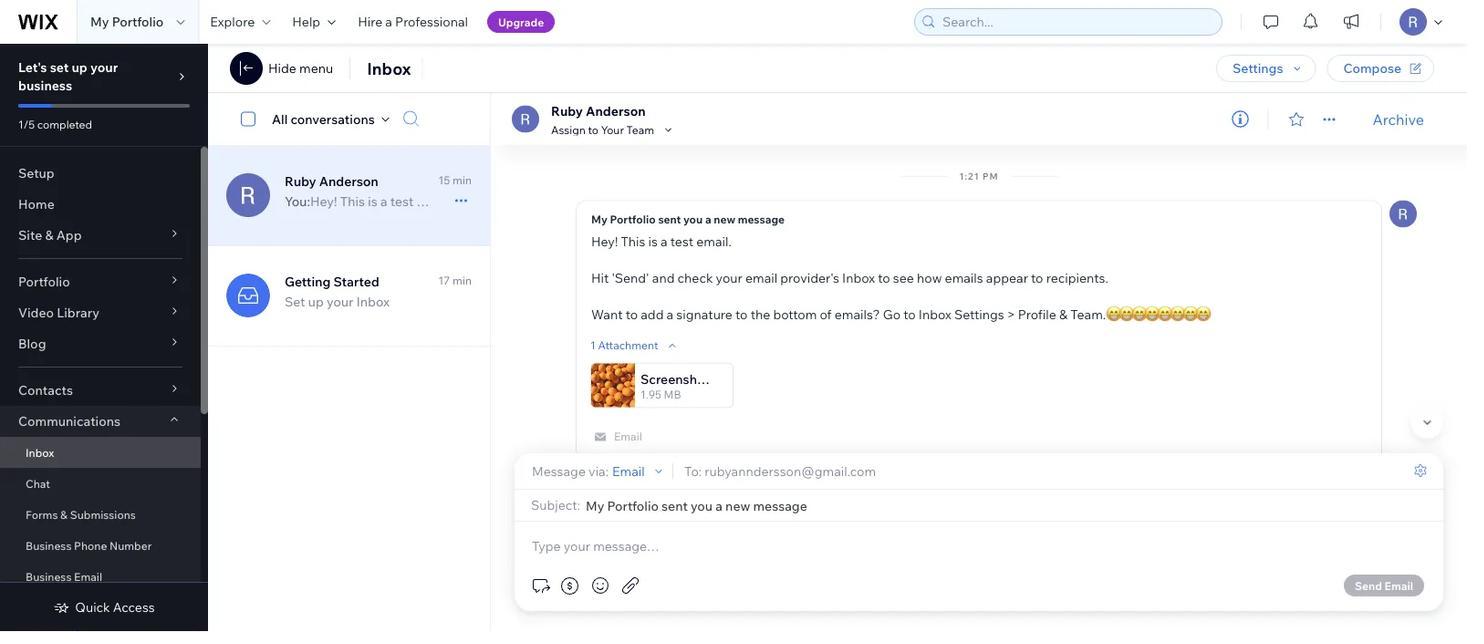 Task type: vqa. For each thing, say whether or not it's contained in the screenshot.
GENERATOR
no



Task type: locate. For each thing, give the bounding box(es) containing it.
portfolio up "this" on the left of page
[[610, 212, 656, 226]]

0 vertical spatial anderson
[[586, 103, 646, 119]]

0 horizontal spatial ruby
[[285, 173, 316, 189]]

go
[[883, 306, 901, 322]]

1 horizontal spatial anderson
[[586, 103, 646, 119]]

ruby up the you:
[[285, 173, 316, 189]]

to left the
[[736, 306, 748, 322]]

business phone number link
[[0, 530, 201, 561]]

check
[[678, 270, 713, 286]]

set
[[50, 59, 69, 75]]

rubyanndersson@gmail.com
[[705, 463, 876, 479]]

phone
[[74, 539, 107, 553]]

site
[[18, 227, 42, 243]]

let's set up your business
[[18, 59, 118, 94]]

chat
[[26, 477, 50, 491]]

home link
[[0, 189, 201, 220]]

a right hire
[[385, 14, 392, 30]]

mb
[[664, 387, 681, 401]]

0 horizontal spatial up
[[72, 59, 87, 75]]

to:
[[685, 463, 702, 479]]

portfolio inside chat messages log
[[610, 212, 656, 226]]

0 vertical spatial my
[[90, 14, 109, 30]]

my
[[90, 14, 109, 30], [591, 212, 608, 226]]

1 vertical spatial portfolio
[[610, 212, 656, 226]]

1 horizontal spatial up
[[308, 294, 324, 310]]

ruby up assign
[[551, 103, 583, 119]]

up
[[72, 59, 87, 75], [308, 294, 324, 310]]

& right the 'forms'
[[60, 508, 68, 522]]

17
[[438, 274, 450, 287]]

up right set
[[72, 59, 87, 75]]

1 vertical spatial ruby anderson
[[285, 173, 379, 189]]

0 horizontal spatial your
[[90, 59, 118, 75]]

anderson down conversations
[[319, 173, 379, 189]]

0 horizontal spatial anderson
[[319, 173, 379, 189]]

my inside chat messages log
[[591, 212, 608, 226]]

business down the business phone number
[[26, 570, 72, 584]]

inbox down 'how'
[[919, 306, 952, 322]]

15 min
[[438, 173, 472, 187]]

2 min from the top
[[453, 274, 472, 287]]

1 vertical spatial min
[[453, 274, 472, 287]]

15
[[438, 173, 450, 187]]

1 vertical spatial &
[[1059, 306, 1068, 322]]

0 vertical spatial up
[[72, 59, 87, 75]]

app
[[56, 227, 82, 243]]

assign to your team
[[551, 123, 654, 136]]

1 vertical spatial your
[[716, 270, 743, 286]]

help button
[[281, 0, 347, 44]]

to left your
[[588, 123, 599, 136]]

recipients.
[[1046, 270, 1109, 286]]

site & app button
[[0, 220, 201, 251]]

the
[[751, 306, 770, 322]]

2 horizontal spatial portfolio
[[610, 212, 656, 226]]

inbox up emails?
[[842, 270, 875, 286]]

your left email at the right top
[[716, 270, 743, 286]]

1 horizontal spatial ruby
[[551, 103, 583, 119]]

anderson up assign to your team button
[[586, 103, 646, 119]]

0 horizontal spatial ruby anderson image
[[226, 173, 270, 217]]

attachment
[[598, 339, 658, 352]]

1 vertical spatial ruby
[[285, 173, 316, 189]]

contacts button
[[0, 375, 201, 406]]

quick access
[[75, 600, 155, 616]]

&
[[45, 227, 53, 243], [1059, 306, 1068, 322], [60, 508, 68, 522]]

email button
[[612, 463, 667, 480]]

compose button
[[1327, 55, 1435, 82]]

& right 'profile'
[[1059, 306, 1068, 322]]

getting started
[[285, 274, 379, 290]]

1 horizontal spatial my
[[591, 212, 608, 226]]

2 vertical spatial your
[[327, 294, 354, 310]]

1 horizontal spatial portfolio
[[112, 14, 164, 30]]

email right 'send' on the right of page
[[1385, 579, 1414, 593]]

1 min from the top
[[453, 173, 472, 187]]

1 vertical spatial my
[[591, 212, 608, 226]]

signature
[[677, 306, 733, 322]]

portfolio for my portfolio
[[112, 14, 164, 30]]

0 vertical spatial portfolio
[[112, 14, 164, 30]]

to
[[588, 123, 599, 136], [878, 270, 890, 286], [1031, 270, 1044, 286], [626, 306, 638, 322], [736, 306, 748, 322], [904, 306, 916, 322]]

hire a professional link
[[347, 0, 479, 44]]

>
[[1007, 306, 1015, 322]]

2 vertical spatial portfolio
[[18, 274, 70, 290]]

assign
[[551, 123, 586, 136]]

1 vertical spatial up
[[308, 294, 324, 310]]

quick
[[75, 600, 110, 616]]

2 horizontal spatial your
[[716, 270, 743, 286]]

& right site
[[45, 227, 53, 243]]

ruby anderson
[[551, 103, 646, 119], [285, 173, 379, 189]]

your down getting started
[[327, 294, 354, 310]]

1 business from the top
[[26, 539, 72, 553]]

you
[[684, 212, 703, 226]]

None field
[[586, 498, 1429, 514]]

new
[[714, 212, 736, 226]]

to right the appear
[[1031, 270, 1044, 286]]

business for business phone number
[[26, 539, 72, 553]]

hide menu
[[268, 60, 333, 76]]

video
[[18, 305, 54, 321]]

0 vertical spatial ruby
[[551, 103, 583, 119]]

is
[[648, 233, 658, 249]]

my for my portfolio
[[90, 14, 109, 30]]

2 vertical spatial &
[[60, 508, 68, 522]]

0 horizontal spatial ruby anderson
[[285, 173, 379, 189]]

ruby anderson up assign to your team
[[551, 103, 646, 119]]

portfolio inside popup button
[[18, 274, 70, 290]]

0 vertical spatial &
[[45, 227, 53, 243]]

0 horizontal spatial my
[[90, 14, 109, 30]]

& for app
[[45, 227, 53, 243]]

communications
[[18, 413, 121, 429]]

1 horizontal spatial &
[[60, 508, 68, 522]]

my up let's set up your business
[[90, 14, 109, 30]]

message via:
[[532, 463, 609, 479]]

0 vertical spatial your
[[90, 59, 118, 75]]

ruby anderson image
[[226, 173, 270, 217], [1390, 200, 1417, 228]]

min right 17
[[453, 274, 472, 287]]

upgrade
[[498, 15, 544, 29]]

provider's
[[781, 270, 840, 286]]

1:21
[[960, 171, 980, 182]]

a right the you
[[705, 212, 712, 226]]

None checkbox
[[231, 108, 272, 130]]

via:
[[589, 463, 609, 479]]

min
[[453, 173, 472, 187], [453, 274, 472, 287]]

up right set at left top
[[308, 294, 324, 310]]

settings inside settings button
[[1233, 60, 1284, 76]]

to left see
[[878, 270, 890, 286]]

0 horizontal spatial portfolio
[[18, 274, 70, 290]]

1 horizontal spatial ruby anderson image
[[1390, 200, 1417, 228]]

up inside let's set up your business
[[72, 59, 87, 75]]

anderson
[[586, 103, 646, 119], [319, 173, 379, 189]]

0 horizontal spatial settings
[[955, 306, 1004, 322]]

let's
[[18, 59, 47, 75]]

1 vertical spatial business
[[26, 570, 72, 584]]

of
[[820, 306, 832, 322]]

set up your inbox
[[285, 294, 390, 310]]

inbox up chat
[[26, 446, 54, 459]]

0 vertical spatial settings
[[1233, 60, 1284, 76]]

email down the business phone number
[[74, 570, 102, 584]]

2 horizontal spatial &
[[1059, 306, 1068, 322]]

2 business from the top
[[26, 570, 72, 584]]

business down the 'forms'
[[26, 539, 72, 553]]

1 attachment
[[590, 339, 658, 352]]

ruby anderson image for my portfolio sent you a new message
[[1390, 200, 1417, 228]]

inbox link
[[0, 437, 201, 468]]

email right via:
[[612, 463, 645, 479]]

completed
[[37, 117, 92, 131]]

ruby anderson up the you:
[[285, 173, 379, 189]]

min right the 15
[[453, 173, 472, 187]]

ruby anderson image
[[512, 105, 539, 133]]

my up hey!
[[591, 212, 608, 226]]

0 vertical spatial min
[[453, 173, 472, 187]]

send email button
[[1344, 575, 1425, 597]]

business
[[18, 78, 72, 94]]

portfolio up video
[[18, 274, 70, 290]]

business
[[26, 539, 72, 553], [26, 570, 72, 584]]

send
[[1355, 579, 1382, 593]]

1 vertical spatial settings
[[955, 306, 1004, 322]]

1 horizontal spatial ruby anderson
[[551, 103, 646, 119]]

send email
[[1355, 579, 1414, 593]]

hey! this is a test email. hit 'send' and check your email provider's inbox to see how emails appear to recipients. want to add a signature to the bottom of emails? go to inbox settings > profile & team.😁😁😁😁😁😁😁😁
[[591, 233, 1208, 322]]

0 horizontal spatial &
[[45, 227, 53, 243]]

forms
[[26, 508, 58, 522]]

portfolio up let's set up your business
[[112, 14, 164, 30]]

& inside popup button
[[45, 227, 53, 243]]

sent
[[658, 212, 681, 226]]

library
[[57, 305, 99, 321]]

email up email button
[[614, 430, 642, 444]]

0 vertical spatial business
[[26, 539, 72, 553]]

message
[[738, 212, 785, 226]]

a right is
[[661, 233, 668, 249]]

to left add
[[626, 306, 638, 322]]

explore
[[210, 14, 255, 30]]

1 horizontal spatial settings
[[1233, 60, 1284, 76]]

your right set
[[90, 59, 118, 75]]

quick access button
[[53, 600, 155, 616]]

ruby anderson image inside chat messages log
[[1390, 200, 1417, 228]]

setup link
[[0, 158, 201, 189]]



Task type: describe. For each thing, give the bounding box(es) containing it.
forms & submissions link
[[0, 499, 201, 530]]

chat messages log
[[491, 145, 1467, 481]]

ruby anderson image for you:
[[226, 173, 270, 217]]

Search... field
[[937, 9, 1216, 35]]

submissions
[[70, 508, 136, 522]]

17 min
[[438, 274, 472, 287]]

1
[[590, 339, 596, 352]]

contacts
[[18, 382, 73, 398]]

1.95 mb
[[641, 387, 681, 401]]

see
[[893, 270, 914, 286]]

chat link
[[0, 468, 201, 499]]

video library button
[[0, 298, 201, 329]]

min for anderson
[[453, 173, 472, 187]]

menu
[[299, 60, 333, 76]]

bottom
[[773, 306, 817, 322]]

sidebar element
[[0, 44, 208, 632]]

help
[[292, 14, 320, 30]]

want
[[591, 306, 623, 322]]

number
[[110, 539, 152, 553]]

email.
[[697, 233, 732, 249]]

your inside let's set up your business
[[90, 59, 118, 75]]

message
[[532, 463, 586, 479]]

all
[[272, 111, 288, 127]]

site & app
[[18, 227, 82, 243]]

settings button
[[1217, 55, 1316, 82]]

archive
[[1373, 110, 1425, 128]]

add
[[641, 306, 664, 322]]

Type your message. Hit enter to submit. text field
[[529, 537, 1429, 557]]

hire
[[358, 14, 383, 30]]

& inside hey! this is a test email. hit 'send' and check your email provider's inbox to see how emails appear to recipients. want to add a signature to the bottom of emails? go to inbox settings > profile & team.😁😁😁😁😁😁😁😁
[[1059, 306, 1068, 322]]

assign to your team button
[[551, 121, 676, 138]]

email
[[746, 270, 778, 286]]

your
[[601, 123, 624, 136]]

hire a professional
[[358, 14, 468, 30]]

pm
[[983, 171, 999, 182]]

conversations
[[291, 111, 375, 127]]

min for started
[[453, 274, 472, 287]]

professional
[[395, 14, 468, 30]]

team.😁😁😁😁😁😁😁😁
[[1071, 306, 1208, 322]]

set
[[285, 294, 305, 310]]

'send'
[[612, 270, 649, 286]]

business email link
[[0, 561, 201, 592]]

home
[[18, 196, 55, 212]]

emails?
[[835, 306, 880, 322]]

hey!
[[591, 233, 618, 249]]

to inside button
[[588, 123, 599, 136]]

emails
[[945, 270, 983, 286]]

business phone number
[[26, 539, 152, 553]]

test
[[671, 233, 694, 249]]

getting
[[285, 274, 331, 290]]

and
[[652, 270, 675, 286]]

setup
[[18, 165, 55, 181]]

upgrade button
[[487, 11, 555, 33]]

email inside sidebar element
[[74, 570, 102, 584]]

blog button
[[0, 329, 201, 360]]

settings inside hey! this is a test email. hit 'send' and check your email provider's inbox to see how emails appear to recipients. want to add a signature to the bottom of emails? go to inbox settings > profile & team.😁😁😁😁😁😁😁😁
[[955, 306, 1004, 322]]

emojis image
[[590, 575, 611, 597]]

files image
[[620, 575, 642, 597]]

inbox down hire
[[367, 58, 411, 78]]

1:21 pm
[[960, 171, 999, 182]]

started
[[334, 274, 379, 290]]

business email
[[26, 570, 102, 584]]

blog
[[18, 336, 46, 352]]

email inside chat messages log
[[614, 430, 642, 444]]

portfolio for my portfolio sent you a new message
[[610, 212, 656, 226]]

this
[[621, 233, 646, 249]]

archive link
[[1373, 110, 1425, 128]]

how
[[917, 270, 942, 286]]

1 vertical spatial anderson
[[319, 173, 379, 189]]

hide
[[268, 60, 296, 76]]

a right add
[[667, 306, 674, 322]]

1.95
[[641, 387, 662, 401]]

inbox down 'started'
[[356, 294, 390, 310]]

portfolio button
[[0, 266, 201, 298]]

appear
[[986, 270, 1028, 286]]

inbox inside sidebar element
[[26, 446, 54, 459]]

1 horizontal spatial your
[[327, 294, 354, 310]]

communications button
[[0, 406, 201, 437]]

my portfolio sent you a new message
[[591, 212, 785, 226]]

profile
[[1018, 306, 1057, 322]]

getting started image
[[226, 274, 270, 318]]

your inside hey! this is a test email. hit 'send' and check your email provider's inbox to see how emails appear to recipients. want to add a signature to the bottom of emails? go to inbox settings > profile & team.😁😁😁😁😁😁😁😁
[[716, 270, 743, 286]]

business for business email
[[26, 570, 72, 584]]

hide menu button up all
[[230, 52, 333, 85]]

access
[[113, 600, 155, 616]]

you:
[[285, 193, 310, 209]]

to right go at the right of page
[[904, 306, 916, 322]]

hide menu button down help
[[268, 60, 333, 77]]

0 vertical spatial ruby anderson
[[551, 103, 646, 119]]

saved replies image
[[529, 575, 551, 597]]

my for my portfolio sent you a new message
[[591, 212, 608, 226]]

forms & submissions
[[26, 508, 136, 522]]

& for submissions
[[60, 508, 68, 522]]

1/5 completed
[[18, 117, 92, 131]]



